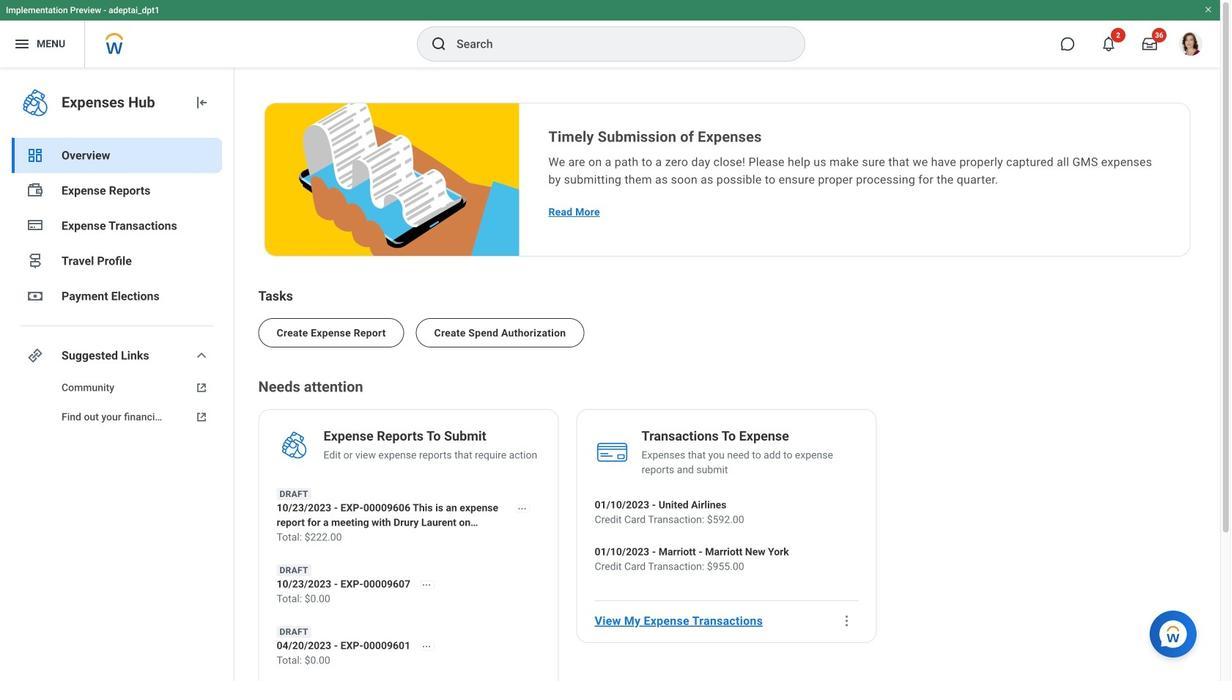 Task type: locate. For each thing, give the bounding box(es) containing it.
ext link image
[[193, 381, 210, 395]]

transactions to expense element
[[642, 427, 790, 448]]

close environment banner image
[[1205, 5, 1214, 14]]

list
[[258, 306, 1197, 348]]

related actions image inside the 10/23/2023 - exp-00009606 this is an expense report for a meeting with drury laurent on 10/23/23 element
[[517, 504, 528, 514]]

ext link image
[[193, 410, 210, 425]]

2 total: $0.00 element from the top
[[277, 653, 445, 668]]

1 vertical spatial related actions image
[[422, 580, 432, 590]]

credit card transaction: $592.00 element
[[595, 513, 745, 527]]

edit or view expense reports that require action element
[[324, 448, 538, 463]]

timeline milestone image
[[26, 252, 44, 270]]

timely submission of expenses element
[[549, 127, 1161, 147]]

notifications large image
[[1102, 37, 1117, 51]]

credit card transaction: $955.00 element
[[595, 559, 790, 574]]

credit card image
[[26, 216, 44, 234]]

total: $0.00 element for 04/20/2023 - exp-00009601 element
[[277, 653, 445, 668]]

total: $0.00 element
[[277, 592, 445, 606], [277, 653, 445, 668]]

2 vertical spatial related actions image
[[422, 641, 432, 652]]

navigation pane region
[[0, 67, 235, 681]]

0 vertical spatial total: $0.00 element
[[277, 592, 445, 606]]

related actions image inside 10/23/2023 - exp-00009607 element
[[422, 580, 432, 590]]

total: $0.00 element for 10/23/2023 - exp-00009607 element
[[277, 592, 445, 606]]

transformation import image
[[193, 94, 210, 111]]

related actions image for 10/23/2023 - exp-00009607 element
[[422, 580, 432, 590]]

related actions image
[[517, 504, 528, 514], [422, 580, 432, 590], [422, 641, 432, 652]]

1 vertical spatial total: $0.00 element
[[277, 653, 445, 668]]

expense reports to submit element
[[324, 427, 487, 448]]

total: $222.00 element
[[277, 530, 541, 545]]

0 vertical spatial related actions image
[[517, 504, 528, 514]]

dollar image
[[26, 287, 44, 305]]

expenses hub element
[[62, 92, 181, 113]]

1 total: $0.00 element from the top
[[277, 592, 445, 606]]

related actions image inside 04/20/2023 - exp-00009601 element
[[422, 641, 432, 652]]

banner
[[0, 0, 1221, 67]]



Task type: vqa. For each thing, say whether or not it's contained in the screenshot.
'Expenses Hub' element
yes



Task type: describe. For each thing, give the bounding box(es) containing it.
10/23/2023 - exp-00009607 element
[[277, 577, 445, 592]]

search image
[[430, 35, 448, 53]]

related actions image for the 10/23/2023 - exp-00009606 this is an expense report for a meeting with drury laurent on 10/23/23 element
[[517, 504, 528, 514]]

inbox large image
[[1143, 37, 1158, 51]]

chevron down small image
[[193, 347, 210, 364]]

dashboard image
[[26, 147, 44, 164]]

04/20/2023 - exp-00009601 element
[[277, 639, 445, 653]]

justify image
[[13, 35, 31, 53]]

10/23/2023 - exp-00009606 this is an expense report for a meeting with drury laurent on 10/23/23 element
[[277, 501, 541, 530]]

link image
[[26, 347, 44, 364]]

task pay image
[[26, 182, 44, 199]]

profile logan mcneil image
[[1180, 32, 1203, 59]]

related actions vertical image
[[840, 614, 855, 628]]

Search Workday  search field
[[457, 28, 775, 60]]

related actions image for 04/20/2023 - exp-00009601 element
[[422, 641, 432, 652]]

expenses that you need to add to expense reports and submit element
[[642, 448, 859, 477]]



